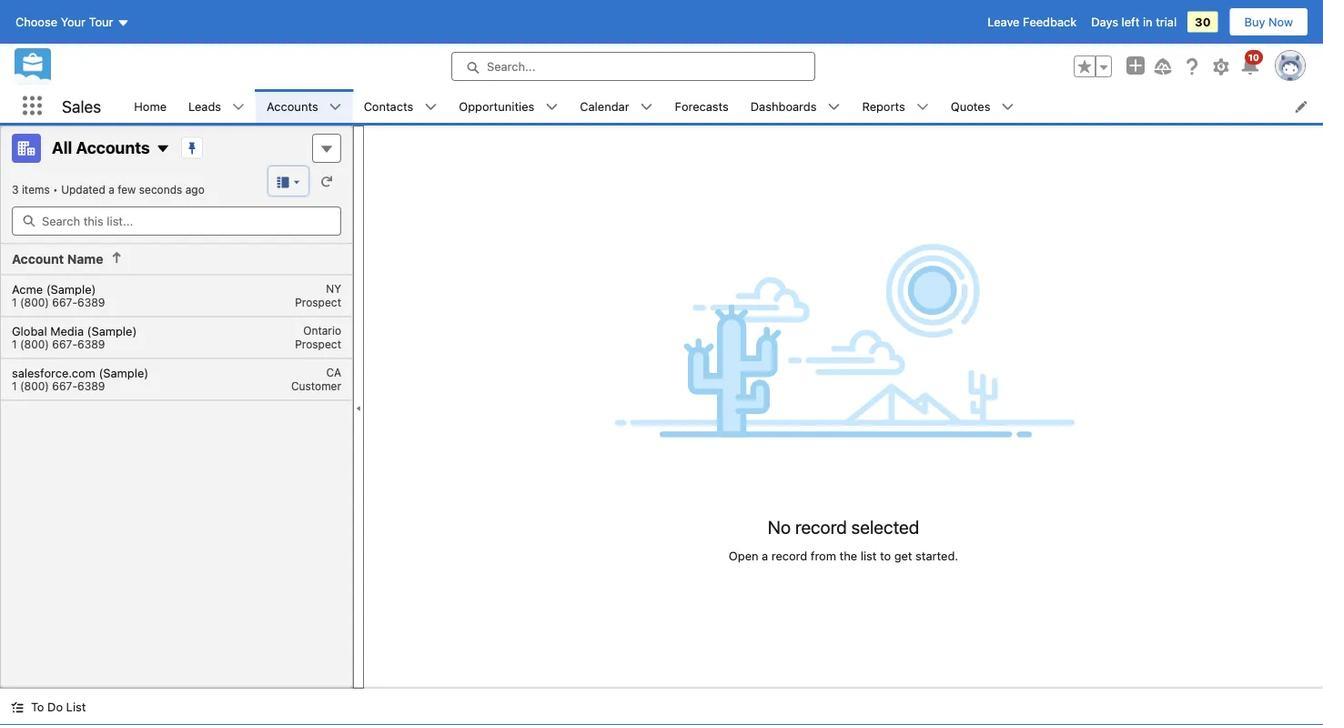 Task type: vqa. For each thing, say whether or not it's contained in the screenshot.
667- related to salesforce.com
yes



Task type: describe. For each thing, give the bounding box(es) containing it.
name
[[67, 252, 103, 267]]

1 for acme (sample)
[[12, 296, 17, 309]]

days
[[1092, 15, 1119, 29]]

global media (sample)
[[12, 325, 137, 338]]

list containing home
[[123, 89, 1324, 123]]

1 vertical spatial accounts
[[76, 137, 150, 157]]

leave
[[988, 15, 1020, 29]]

dashboards
[[751, 99, 817, 113]]

accounts list item
[[256, 89, 353, 123]]

ago
[[186, 183, 205, 196]]

accounts link
[[256, 89, 329, 123]]

text default image for quotes
[[1002, 101, 1015, 113]]

leave feedback link
[[988, 15, 1077, 29]]

text default image for calendar
[[641, 101, 653, 113]]

select an item from this list to open it. list box
[[1, 275, 352, 401]]

open a record from the list to get started.
[[729, 549, 959, 563]]

1 (800) 667-6389 for global
[[12, 338, 105, 351]]

dashboards list item
[[740, 89, 852, 123]]

sales
[[62, 96, 101, 116]]

667- for acme
[[52, 296, 77, 309]]

text default image for accounts
[[329, 101, 342, 113]]

feedback
[[1024, 15, 1077, 29]]

text default image for dashboards
[[828, 101, 841, 113]]

ontario
[[303, 325, 341, 337]]

salesforce.com (sample)
[[12, 367, 149, 380]]

text default image up seconds
[[155, 142, 170, 156]]

to do list button
[[0, 689, 97, 726]]

buy now button
[[1230, 7, 1309, 36]]

leave feedback
[[988, 15, 1077, 29]]

text default image right name
[[111, 251, 123, 264]]

left
[[1122, 15, 1140, 29]]

customer
[[291, 380, 341, 393]]

no record selected
[[768, 516, 920, 537]]

1 vertical spatial record
[[772, 549, 808, 563]]

opportunities
[[459, 99, 535, 113]]

text default image for leads
[[232, 101, 245, 113]]

get
[[895, 549, 913, 563]]

ny
[[326, 283, 341, 295]]

trial
[[1157, 15, 1177, 29]]

do
[[47, 701, 63, 714]]

0 vertical spatial record
[[796, 516, 847, 537]]

search...
[[487, 60, 536, 73]]

list
[[861, 549, 877, 563]]

to do list
[[31, 701, 86, 714]]

your
[[61, 15, 86, 29]]

reports list item
[[852, 89, 940, 123]]

leads link
[[178, 89, 232, 123]]

prospect for acme (sample)
[[295, 296, 341, 309]]

30
[[1196, 15, 1212, 29]]

ca
[[326, 367, 341, 379]]

3 items • updated a few seconds ago
[[12, 183, 205, 196]]

1 (800) 667-6389 for acme
[[12, 296, 105, 309]]

items
[[22, 183, 50, 196]]

667- for salesforce.com
[[52, 380, 77, 393]]

days left in trial
[[1092, 15, 1177, 29]]

1 vertical spatial (sample)
[[87, 325, 137, 338]]

buy now
[[1245, 15, 1294, 29]]

contacts
[[364, 99, 414, 113]]

opportunities link
[[448, 89, 546, 123]]

667- for global
[[52, 338, 77, 351]]

Search All Accounts list view. search field
[[12, 207, 341, 236]]

6389 for global
[[77, 338, 105, 351]]

10
[[1249, 52, 1260, 62]]

10 button
[[1240, 50, 1264, 77]]

started.
[[916, 549, 959, 563]]



Task type: locate. For each thing, give the bounding box(es) containing it.
search... button
[[452, 52, 816, 81]]

a inside no record selected main content
[[762, 549, 769, 563]]

accounts right leads list item
[[267, 99, 318, 113]]

•
[[53, 183, 58, 196]]

text default image inside opportunities list item
[[546, 101, 558, 113]]

record
[[796, 516, 847, 537], [772, 549, 808, 563]]

text default image for contacts
[[425, 101, 437, 113]]

3 6389 from the top
[[77, 380, 105, 393]]

a left few
[[108, 183, 115, 196]]

home link
[[123, 89, 178, 123]]

0 vertical spatial (sample)
[[46, 283, 96, 296]]

all accounts
[[52, 137, 150, 157]]

3
[[12, 183, 19, 196]]

6389 up the salesforce.com (sample)
[[77, 338, 105, 351]]

(800) down global
[[20, 380, 49, 393]]

dashboards link
[[740, 89, 828, 123]]

0 vertical spatial a
[[108, 183, 115, 196]]

opportunities list item
[[448, 89, 569, 123]]

quotes list item
[[940, 89, 1026, 123]]

(800)
[[20, 296, 49, 309], [20, 338, 49, 351], [20, 380, 49, 393]]

accounts inside 'list item'
[[267, 99, 318, 113]]

global
[[12, 325, 47, 338]]

1 vertical spatial prospect
[[295, 338, 341, 351]]

2 6389 from the top
[[77, 338, 105, 351]]

account
[[12, 252, 64, 267]]

6389 up global media (sample)
[[77, 296, 105, 309]]

prospect down ontario
[[295, 338, 341, 351]]

1 for salesforce.com (sample)
[[12, 380, 17, 393]]

0 vertical spatial 6389
[[77, 296, 105, 309]]

1 1 (800) 667-6389 from the top
[[12, 296, 105, 309]]

all
[[52, 137, 72, 157]]

0 horizontal spatial a
[[108, 183, 115, 196]]

acme
[[12, 283, 43, 296]]

1 up global
[[12, 296, 17, 309]]

to
[[31, 701, 44, 714]]

text default image inside quotes list item
[[1002, 101, 1015, 113]]

prospect down ny
[[295, 296, 341, 309]]

text default image
[[329, 101, 342, 113], [917, 101, 929, 113], [1002, 101, 1015, 113], [155, 142, 170, 156], [111, 251, 123, 264]]

text default image
[[232, 101, 245, 113], [425, 101, 437, 113], [546, 101, 558, 113], [641, 101, 653, 113], [828, 101, 841, 113], [11, 702, 24, 714]]

quotes link
[[940, 89, 1002, 123]]

1 vertical spatial 667-
[[52, 338, 77, 351]]

0 vertical spatial 1
[[12, 296, 17, 309]]

text default image left calendar
[[546, 101, 558, 113]]

text default image left to at the left bottom of page
[[11, 702, 24, 714]]

1 (800) 667-6389 down media
[[12, 380, 105, 393]]

667- up salesforce.com
[[52, 338, 77, 351]]

acme (sample)
[[12, 283, 96, 296]]

0 horizontal spatial accounts
[[76, 137, 150, 157]]

1 (800) 667-6389
[[12, 296, 105, 309], [12, 338, 105, 351], [12, 380, 105, 393]]

salesforce.com
[[12, 367, 95, 380]]

list
[[66, 701, 86, 714]]

1 (800) 667-6389 up media
[[12, 296, 105, 309]]

2 vertical spatial 6389
[[77, 380, 105, 393]]

text default image right reports
[[917, 101, 929, 113]]

1 (800) 667-6389 for salesforce.com
[[12, 380, 105, 393]]

(sample) down account name
[[46, 283, 96, 296]]

2 (800) from the top
[[20, 338, 49, 351]]

1 (800) 667-6389 up salesforce.com
[[12, 338, 105, 351]]

0 vertical spatial accounts
[[267, 99, 318, 113]]

1 vertical spatial 6389
[[77, 338, 105, 351]]

3 1 from the top
[[12, 380, 17, 393]]

6389 for acme
[[77, 296, 105, 309]]

in
[[1144, 15, 1153, 29]]

text default image inside leads list item
[[232, 101, 245, 113]]

text default image inside contacts list item
[[425, 101, 437, 113]]

few
[[118, 183, 136, 196]]

3 (800) from the top
[[20, 380, 49, 393]]

1 1 from the top
[[12, 296, 17, 309]]

forecasts
[[675, 99, 729, 113]]

to
[[880, 549, 892, 563]]

0 vertical spatial 667-
[[52, 296, 77, 309]]

text default image for reports
[[917, 101, 929, 113]]

(sample) down global media (sample)
[[99, 367, 149, 380]]

text default image inside calendar "list item"
[[641, 101, 653, 113]]

choose your tour
[[15, 15, 113, 29]]

leads list item
[[178, 89, 256, 123]]

1
[[12, 296, 17, 309], [12, 338, 17, 351], [12, 380, 17, 393]]

6389 down global media (sample)
[[77, 380, 105, 393]]

from
[[811, 549, 837, 563]]

list
[[123, 89, 1324, 123]]

None search field
[[12, 207, 341, 236]]

forecasts link
[[664, 89, 740, 123]]

text default image inside to do list button
[[11, 702, 24, 714]]

6389
[[77, 296, 105, 309], [77, 338, 105, 351], [77, 380, 105, 393]]

1 up salesforce.com
[[12, 338, 17, 351]]

6389 for salesforce.com
[[77, 380, 105, 393]]

1 vertical spatial a
[[762, 549, 769, 563]]

3 1 (800) 667-6389 from the top
[[12, 380, 105, 393]]

667- up media
[[52, 296, 77, 309]]

a
[[108, 183, 115, 196], [762, 549, 769, 563]]

text default image inside reports list item
[[917, 101, 929, 113]]

text default image right calendar
[[641, 101, 653, 113]]

1 down global
[[12, 380, 17, 393]]

1 6389 from the top
[[77, 296, 105, 309]]

accounts up 3 items • updated a few seconds ago
[[76, 137, 150, 157]]

contacts link
[[353, 89, 425, 123]]

now
[[1269, 15, 1294, 29]]

selected
[[852, 516, 920, 537]]

(800) up salesforce.com
[[20, 338, 49, 351]]

(800) up global
[[20, 296, 49, 309]]

no record selected main content
[[364, 126, 1324, 689]]

prospect for global media (sample)
[[295, 338, 341, 351]]

text default image left 'contacts'
[[329, 101, 342, 113]]

group
[[1074, 56, 1113, 77]]

1 vertical spatial 1 (800) 667-6389
[[12, 338, 105, 351]]

text default image right 'contacts'
[[425, 101, 437, 113]]

1 667- from the top
[[52, 296, 77, 309]]

3 667- from the top
[[52, 380, 77, 393]]

tour
[[89, 15, 113, 29]]

0 vertical spatial prospect
[[295, 296, 341, 309]]

(sample) for salesforce.com
[[99, 367, 149, 380]]

accounts
[[267, 99, 318, 113], [76, 137, 150, 157]]

1 vertical spatial (800)
[[20, 338, 49, 351]]

choose your tour button
[[15, 7, 131, 36]]

2 1 (800) 667-6389 from the top
[[12, 338, 105, 351]]

1 for global media (sample)
[[12, 338, 17, 351]]

choose
[[15, 15, 57, 29]]

all accounts|accounts|list view element
[[0, 126, 353, 689]]

leads
[[189, 99, 221, 113]]

text default image inside dashboards list item
[[828, 101, 841, 113]]

2 vertical spatial 1 (800) 667-6389
[[12, 380, 105, 393]]

the
[[840, 549, 858, 563]]

prospect
[[295, 296, 341, 309], [295, 338, 341, 351]]

contacts list item
[[353, 89, 448, 123]]

2 prospect from the top
[[295, 338, 341, 351]]

1 horizontal spatial a
[[762, 549, 769, 563]]

seconds
[[139, 183, 182, 196]]

(800) for global
[[20, 338, 49, 351]]

(800) for acme
[[20, 296, 49, 309]]

buy
[[1245, 15, 1266, 29]]

2 1 from the top
[[12, 338, 17, 351]]

0 vertical spatial (800)
[[20, 296, 49, 309]]

text default image for opportunities
[[546, 101, 558, 113]]

reports
[[863, 99, 906, 113]]

record down no
[[772, 549, 808, 563]]

media
[[50, 325, 84, 338]]

record up from
[[796, 516, 847, 537]]

all accounts status
[[12, 183, 61, 196]]

1 vertical spatial 1
[[12, 338, 17, 351]]

2 vertical spatial (800)
[[20, 380, 49, 393]]

none search field inside the "all accounts|accounts|list view" element
[[12, 207, 341, 236]]

2 667- from the top
[[52, 338, 77, 351]]

1 prospect from the top
[[295, 296, 341, 309]]

open
[[729, 549, 759, 563]]

text default image right quotes
[[1002, 101, 1015, 113]]

calendar
[[580, 99, 630, 113]]

text default image inside accounts 'list item'
[[329, 101, 342, 113]]

reports link
[[852, 89, 917, 123]]

calendar link
[[569, 89, 641, 123]]

account name
[[12, 252, 103, 267]]

(800) for salesforce.com
[[20, 380, 49, 393]]

2 vertical spatial 1
[[12, 380, 17, 393]]

1 (800) from the top
[[20, 296, 49, 309]]

text default image left reports link
[[828, 101, 841, 113]]

no
[[768, 516, 791, 537]]

home
[[134, 99, 167, 113]]

667- down media
[[52, 380, 77, 393]]

2 vertical spatial 667-
[[52, 380, 77, 393]]

accounts image
[[12, 134, 41, 163]]

667-
[[52, 296, 77, 309], [52, 338, 77, 351], [52, 380, 77, 393]]

(sample)
[[46, 283, 96, 296], [87, 325, 137, 338], [99, 367, 149, 380]]

a right open
[[762, 549, 769, 563]]

calendar list item
[[569, 89, 664, 123]]

(sample) for acme
[[46, 283, 96, 296]]

0 vertical spatial 1 (800) 667-6389
[[12, 296, 105, 309]]

quotes
[[951, 99, 991, 113]]

1 horizontal spatial accounts
[[267, 99, 318, 113]]

(sample) right media
[[87, 325, 137, 338]]

text default image right leads
[[232, 101, 245, 113]]

2 vertical spatial (sample)
[[99, 367, 149, 380]]

updated
[[61, 183, 105, 196]]



